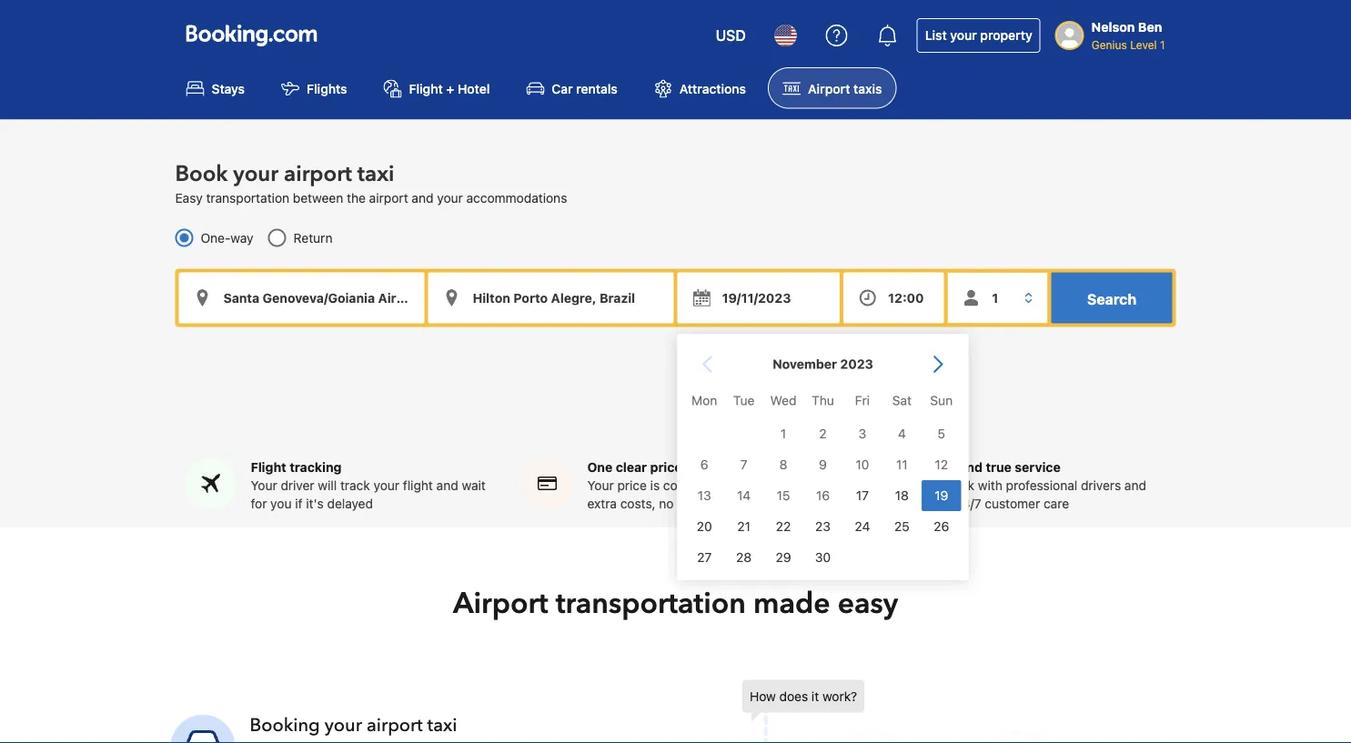 Task type: locate. For each thing, give the bounding box(es) containing it.
with
[[979, 478, 1003, 493]]

your inside flight tracking your driver will track your flight and wait for you if it's delayed
[[251, 478, 277, 493]]

1 horizontal spatial booking airport taxi image
[[743, 681, 1125, 744]]

7
[[741, 457, 748, 472]]

no
[[788, 478, 802, 493], [660, 496, 674, 511]]

4
[[898, 426, 907, 441]]

1 horizontal spatial 1
[[1161, 38, 1166, 51]]

price up "is"
[[651, 460, 682, 475]]

12
[[935, 457, 949, 472]]

13
[[698, 488, 712, 503]]

way
[[231, 230, 254, 245]]

usd
[[716, 27, 746, 44]]

no right –
[[788, 478, 802, 493]]

price
[[651, 460, 682, 475], [618, 478, 647, 493]]

and up work
[[960, 460, 983, 475]]

airport for airport taxis
[[809, 81, 851, 96]]

airport
[[284, 159, 352, 189], [369, 190, 408, 205], [367, 713, 423, 739]]

it
[[812, 689, 820, 704]]

true
[[986, 460, 1012, 475]]

november 2023
[[773, 357, 874, 372]]

your inside flight tracking your driver will track your flight and wait for you if it's delayed
[[374, 478, 400, 493]]

0 horizontal spatial no
[[660, 496, 674, 511]]

1 horizontal spatial airport
[[809, 81, 851, 96]]

23
[[816, 519, 831, 534]]

flight up driver at the left of page
[[251, 460, 287, 475]]

2 your from the left
[[588, 478, 614, 493]]

november
[[773, 357, 838, 372]]

1 right level
[[1161, 38, 1166, 51]]

sat
[[893, 393, 912, 408]]

5
[[938, 426, 946, 441]]

1 vertical spatial flight
[[251, 460, 287, 475]]

10
[[856, 457, 870, 472]]

3
[[859, 426, 867, 441]]

transportation up way
[[206, 190, 290, 205]]

your right book
[[233, 159, 279, 189]]

taxi for booking
[[428, 713, 457, 739]]

1 horizontal spatial price
[[651, 460, 682, 475]]

0 vertical spatial transportation
[[206, 190, 290, 205]]

professional
[[1007, 478, 1078, 493]]

airport taxis
[[809, 81, 883, 96]]

1 horizontal spatial no
[[788, 478, 802, 493]]

19
[[935, 488, 949, 503]]

attractions link
[[640, 67, 761, 109]]

wait
[[462, 478, 486, 493]]

1
[[1161, 38, 1166, 51], [781, 426, 787, 441]]

ben
[[1139, 20, 1163, 35]]

taxi inside book your airport taxi easy transportation between the airport and your accommodations
[[358, 159, 395, 189]]

taxis
[[854, 81, 883, 96]]

0 vertical spatial airport
[[284, 159, 352, 189]]

have
[[925, 496, 952, 511]]

14
[[737, 488, 751, 503]]

21
[[738, 519, 751, 534]]

1 vertical spatial transportation
[[556, 584, 747, 624]]

tried
[[925, 460, 957, 475]]

property
[[981, 28, 1033, 43]]

26
[[934, 519, 950, 534]]

2
[[820, 426, 827, 441]]

we
[[925, 478, 943, 493]]

stays
[[212, 81, 245, 96]]

0 horizontal spatial 1
[[781, 426, 787, 441]]

flight left +
[[409, 81, 443, 96]]

1 vertical spatial airport
[[453, 584, 549, 624]]

you
[[271, 496, 292, 511]]

transportation inside book your airport taxi easy transportation between the airport and your accommodations
[[206, 190, 290, 205]]

your right the booking
[[325, 713, 362, 739]]

your for booking
[[325, 713, 362, 739]]

17
[[857, 488, 869, 503]]

return
[[294, 230, 333, 245]]

your left accommodations
[[437, 190, 463, 205]]

1 vertical spatial taxi
[[428, 713, 457, 739]]

28 button
[[725, 543, 764, 573]]

booking airport taxi image
[[743, 681, 1125, 744], [171, 716, 235, 744]]

1 horizontal spatial transportation
[[556, 584, 747, 624]]

your right list
[[951, 28, 978, 43]]

17 button
[[843, 481, 883, 512]]

flight + hotel link
[[369, 67, 505, 109]]

0 horizontal spatial price
[[618, 478, 647, 493]]

19/11/2023 button
[[678, 272, 840, 323]]

it's
[[306, 496, 324, 511]]

flight
[[409, 81, 443, 96], [251, 460, 287, 475]]

0 vertical spatial 1
[[1161, 38, 1166, 51]]

0 vertical spatial price
[[651, 460, 682, 475]]

1 horizontal spatial your
[[588, 478, 614, 493]]

genius
[[1092, 38, 1128, 51]]

0 horizontal spatial flight
[[251, 460, 287, 475]]

1 inside nelson ben genius level 1
[[1161, 38, 1166, 51]]

+
[[446, 81, 455, 96]]

clear
[[616, 460, 647, 475]]

search button
[[1052, 272, 1173, 323]]

car rentals
[[552, 81, 618, 96]]

0 horizontal spatial taxi
[[358, 159, 395, 189]]

is
[[651, 478, 660, 493]]

Enter destination text field
[[428, 272, 674, 323]]

no down "is"
[[660, 496, 674, 511]]

airport
[[809, 81, 851, 96], [453, 584, 549, 624]]

0 vertical spatial no
[[788, 478, 802, 493]]

one-
[[201, 230, 231, 245]]

booking your airport taxi
[[250, 713, 457, 739]]

9
[[819, 457, 827, 472]]

book your airport taxi easy transportation between the airport and your accommodations
[[175, 159, 568, 205]]

stays link
[[172, 67, 260, 109]]

0 horizontal spatial airport
[[453, 584, 549, 624]]

for
[[251, 496, 267, 511]]

1 up 8 on the bottom right of page
[[781, 426, 787, 441]]

your up for
[[251, 478, 277, 493]]

nelson ben genius level 1
[[1092, 20, 1166, 51]]

up
[[727, 478, 742, 493]]

easy
[[175, 190, 203, 205]]

driver
[[281, 478, 315, 493]]

and right the on the top left of page
[[412, 190, 434, 205]]

transportation down 27 button
[[556, 584, 747, 624]]

19/11/2023
[[722, 290, 792, 305]]

0 horizontal spatial transportation
[[206, 190, 290, 205]]

search
[[1088, 290, 1137, 308]]

between
[[293, 190, 343, 205]]

27 button
[[685, 543, 725, 573]]

your down one
[[588, 478, 614, 493]]

flight inside flight tracking your driver will track your flight and wait for you if it's delayed
[[251, 460, 287, 475]]

your right track
[[374, 478, 400, 493]]

if
[[295, 496, 303, 511]]

1 horizontal spatial taxi
[[428, 713, 457, 739]]

0 vertical spatial airport
[[809, 81, 851, 96]]

0 vertical spatial taxi
[[358, 159, 395, 189]]

level
[[1131, 38, 1158, 51]]

airport inside airport taxis link
[[809, 81, 851, 96]]

0 horizontal spatial your
[[251, 478, 277, 493]]

1 your from the left
[[251, 478, 277, 493]]

0 vertical spatial flight
[[409, 81, 443, 96]]

price down clear in the left of the page
[[618, 478, 647, 493]]

flight + hotel
[[409, 81, 490, 96]]

made
[[754, 584, 831, 624]]

1 horizontal spatial flight
[[409, 81, 443, 96]]

and left wait
[[437, 478, 459, 493]]

2 vertical spatial airport
[[367, 713, 423, 739]]

Enter pick-up location text field
[[179, 272, 425, 323]]

customer
[[985, 496, 1041, 511]]

does
[[780, 689, 809, 704]]



Task type: vqa. For each thing, say whether or not it's contained in the screenshot.
Fly away to your dream holiday image
no



Task type: describe. For each thing, give the bounding box(es) containing it.
the
[[347, 190, 366, 205]]

drivers
[[1082, 478, 1122, 493]]

flight
[[403, 478, 433, 493]]

22
[[776, 519, 791, 534]]

and inside flight tracking your driver will track your flight and wait for you if it's delayed
[[437, 478, 459, 493]]

28
[[737, 550, 752, 565]]

list your property
[[926, 28, 1033, 43]]

one-way
[[201, 230, 254, 245]]

19 button
[[922, 481, 962, 512]]

confirmed
[[664, 478, 723, 493]]

airport taxis link
[[768, 67, 897, 109]]

6
[[701, 457, 709, 472]]

flight for flight + hotel
[[409, 81, 443, 96]]

your inside one clear price your price is confirmed up front – no extra costs, no cash required
[[588, 478, 614, 493]]

one clear price your price is confirmed up front – no extra costs, no cash required
[[588, 460, 802, 511]]

tracking
[[290, 460, 342, 475]]

book
[[175, 159, 228, 189]]

nelson
[[1092, 20, 1136, 35]]

booking
[[250, 713, 320, 739]]

11
[[897, 457, 908, 472]]

and inside book your airport taxi easy transportation between the airport and your accommodations
[[412, 190, 434, 205]]

12:00 button
[[844, 272, 944, 323]]

cash
[[678, 496, 705, 511]]

car rentals link
[[512, 67, 633, 109]]

25 button
[[883, 512, 922, 543]]

your for list
[[951, 28, 978, 43]]

1 vertical spatial no
[[660, 496, 674, 511]]

0 horizontal spatial booking airport taxi image
[[171, 716, 235, 744]]

your for book
[[233, 159, 279, 189]]

attractions
[[680, 81, 747, 96]]

front
[[745, 478, 773, 493]]

30
[[816, 550, 831, 565]]

1 vertical spatial airport
[[369, 190, 408, 205]]

track
[[340, 478, 370, 493]]

work
[[947, 478, 975, 493]]

airport transportation made easy
[[453, 584, 899, 624]]

flight tracking your driver will track your flight and wait for you if it's delayed
[[251, 460, 486, 511]]

care
[[1044, 496, 1070, 511]]

taxi for book
[[358, 159, 395, 189]]

usd button
[[705, 14, 757, 57]]

flights
[[307, 81, 347, 96]]

list your property link
[[917, 18, 1041, 53]]

24/7
[[956, 496, 982, 511]]

tue
[[734, 393, 755, 408]]

flights link
[[267, 67, 362, 109]]

one
[[588, 460, 613, 475]]

1 vertical spatial 1
[[781, 426, 787, 441]]

and right drivers
[[1125, 478, 1147, 493]]

–
[[777, 478, 784, 493]]

25
[[895, 519, 910, 534]]

sun
[[931, 393, 953, 408]]

15
[[777, 488, 791, 503]]

service
[[1015, 460, 1061, 475]]

airport for airport transportation made easy
[[453, 584, 549, 624]]

fri
[[856, 393, 870, 408]]

tried and true service we work with professional drivers and have 24/7 customer care
[[925, 460, 1147, 511]]

29 button
[[764, 543, 804, 573]]

20 button
[[685, 512, 725, 543]]

list
[[926, 28, 947, 43]]

car
[[552, 81, 573, 96]]

booking.com online hotel reservations image
[[186, 25, 317, 46]]

airport for booking
[[367, 713, 423, 739]]

2023
[[841, 357, 874, 372]]

22 button
[[764, 512, 804, 543]]

extra
[[588, 496, 617, 511]]

29
[[776, 550, 792, 565]]

accommodations
[[467, 190, 568, 205]]

30 button
[[804, 543, 843, 573]]

18 button
[[883, 481, 922, 512]]

will
[[318, 478, 337, 493]]

airport for book
[[284, 159, 352, 189]]

costs,
[[621, 496, 656, 511]]

hotel
[[458, 81, 490, 96]]

20
[[697, 519, 713, 534]]

required
[[709, 496, 758, 511]]

21 button
[[725, 512, 764, 543]]

rentals
[[577, 81, 618, 96]]

flight for flight tracking your driver will track your flight and wait for you if it's delayed
[[251, 460, 287, 475]]

26 button
[[922, 512, 962, 543]]

1 vertical spatial price
[[618, 478, 647, 493]]

delayed
[[327, 496, 373, 511]]

18
[[896, 488, 909, 503]]



